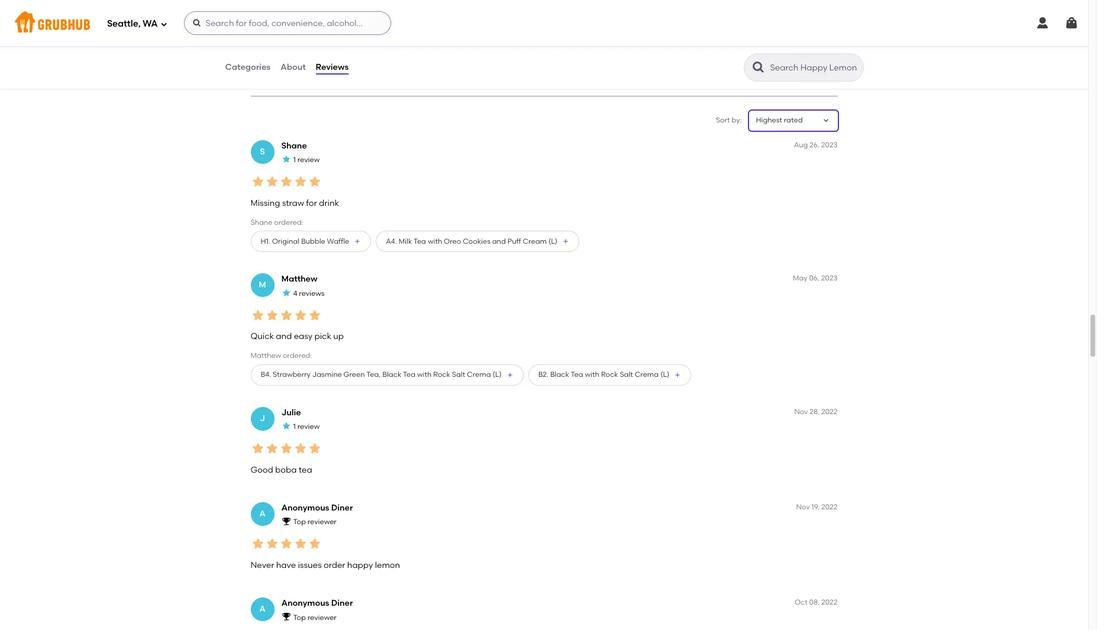 Task type: describe. For each thing, give the bounding box(es) containing it.
good boba tea
[[251, 465, 312, 475]]

tea
[[299, 465, 312, 475]]

ordered: for and
[[283, 352, 312, 360]]

oreo
[[444, 237, 461, 246]]

quick and easy pick up
[[251, 332, 344, 342]]

seattle,
[[107, 18, 141, 29]]

straw
[[282, 198, 304, 208]]

never
[[251, 561, 274, 571]]

shane ordered:
[[251, 218, 304, 227]]

nov for never have issues order happy lemon
[[797, 503, 810, 512]]

h1. original bubble waffle
[[261, 237, 350, 246]]

oct 08, 2022
[[795, 599, 838, 607]]

plus icon image for b4. strawberry jasmine green tea, black tea with rock salt crema (l)
[[507, 372, 514, 379]]

a for nov 19, 2022
[[260, 509, 266, 519]]

for
[[306, 198, 317, 208]]

order
[[324, 561, 346, 571]]

90 on time delivery
[[314, 45, 341, 78]]

tea inside b4. strawberry jasmine green tea, black tea with rock salt crema (l) button
[[403, 371, 416, 379]]

2 horizontal spatial svg image
[[1065, 16, 1080, 30]]

1 rock from the left
[[434, 371, 451, 379]]

with for quick and easy pick up
[[585, 371, 600, 379]]

aug
[[795, 141, 808, 149]]

top for nov 19, 2022
[[293, 518, 306, 527]]

1 vertical spatial good
[[251, 465, 273, 475]]

boba
[[275, 465, 297, 475]]

and inside a4. milk tea with oreo cookies and puff cream (l) button
[[493, 237, 506, 246]]

shane for shane ordered:
[[251, 218, 273, 227]]

2022 for never have issues order happy lemon
[[822, 503, 838, 512]]

reviews button
[[315, 46, 350, 89]]

puff
[[508, 237, 521, 246]]

happy
[[348, 561, 373, 571]]

on
[[314, 57, 324, 66]]

nov 28, 2022
[[795, 408, 838, 416]]

easy
[[294, 332, 313, 342]]

294 ratings
[[258, 23, 302, 33]]

ordered: for straw
[[274, 218, 304, 227]]

ratings
[[274, 23, 302, 33]]

wa
[[143, 18, 158, 29]]

2 rock from the left
[[601, 371, 619, 379]]

green
[[344, 371, 365, 379]]

91 good food
[[258, 45, 295, 66]]

issues
[[298, 561, 322, 571]]

by:
[[732, 116, 742, 125]]

with for missing straw for drink
[[428, 237, 442, 246]]

have
[[276, 561, 296, 571]]

a4. milk tea with oreo cookies and puff cream (l)
[[386, 237, 558, 246]]

aug 26, 2023
[[795, 141, 838, 149]]

top for oct 08, 2022
[[293, 614, 306, 622]]

reviews
[[299, 289, 325, 298]]

quick
[[251, 332, 274, 342]]

lemon
[[375, 561, 400, 571]]

anonymous for oct 08, 2022
[[282, 599, 330, 609]]

reviewer for oct
[[308, 614, 337, 622]]

2022 for good boba tea
[[822, 408, 838, 416]]

categories
[[225, 62, 271, 72]]

26,
[[810, 141, 820, 149]]

drink
[[319, 198, 339, 208]]

diner for oct 08, 2022
[[331, 599, 353, 609]]

oct
[[795, 599, 808, 607]]

tea,
[[367, 371, 381, 379]]

svg image
[[160, 20, 167, 28]]

1 horizontal spatial svg image
[[1036, 16, 1050, 30]]

seattle, wa
[[107, 18, 158, 29]]

time
[[326, 57, 341, 66]]

missing straw for drink
[[251, 198, 339, 208]]

about
[[281, 62, 306, 72]]

categories button
[[225, 46, 271, 89]]

3 2022 from the top
[[822, 599, 838, 607]]

90
[[314, 45, 324, 55]]

2 crema from the left
[[635, 371, 659, 379]]

1 black from the left
[[383, 371, 402, 379]]

anonymous for nov 19, 2022
[[282, 503, 330, 513]]

08,
[[810, 599, 820, 607]]

a for oct 08, 2022
[[260, 605, 266, 615]]

b2. black tea with rock salt crema (l) button
[[529, 365, 692, 386]]

original
[[272, 237, 300, 246]]

2 black from the left
[[551, 371, 570, 379]]

Sort by: field
[[756, 116, 803, 126]]

cream
[[523, 237, 547, 246]]

sort by:
[[717, 116, 742, 125]]

up
[[334, 332, 344, 342]]

h1.
[[261, 237, 271, 246]]

1 salt from the left
[[452, 371, 466, 379]]

tea for missing straw for drink
[[414, 237, 426, 246]]

julie
[[282, 408, 301, 418]]

b2.
[[539, 371, 549, 379]]



Task type: locate. For each thing, give the bounding box(es) containing it.
nov 19, 2022
[[797, 503, 838, 512]]

0 vertical spatial anonymous
[[282, 503, 330, 513]]

1 review for julie
[[293, 423, 320, 431]]

2 top from the top
[[293, 614, 306, 622]]

with inside b2. black tea with rock salt crema (l) button
[[585, 371, 600, 379]]

anonymous down tea
[[282, 503, 330, 513]]

diner up order
[[331, 503, 353, 513]]

review up for
[[298, 156, 320, 164]]

search icon image
[[752, 60, 766, 75]]

1 vertical spatial anonymous diner
[[282, 599, 353, 609]]

1 a from the top
[[260, 509, 266, 519]]

2022 right 19,
[[822, 503, 838, 512]]

1 1 from the top
[[293, 156, 296, 164]]

trophy icon image up have on the left bottom of page
[[282, 517, 291, 527]]

j
[[260, 414, 265, 424]]

review for shane
[[298, 156, 320, 164]]

0 horizontal spatial black
[[383, 371, 402, 379]]

plus icon image for b2. black tea with rock salt crema (l)
[[675, 372, 682, 379]]

2 1 from the top
[[293, 423, 296, 431]]

nov left 19,
[[797, 503, 810, 512]]

4
[[293, 289, 298, 298]]

anonymous diner
[[282, 503, 353, 513], [282, 599, 353, 609]]

with right tea, at the left bottom of the page
[[417, 371, 432, 379]]

anonymous diner for nov 19, 2022
[[282, 503, 353, 513]]

shane for shane
[[282, 141, 307, 151]]

crema
[[467, 371, 491, 379], [635, 371, 659, 379]]

top reviewer for oct 08, 2022
[[293, 614, 337, 622]]

trophy icon image for oct
[[282, 613, 291, 622]]

top up issues
[[293, 518, 306, 527]]

waffle
[[327, 237, 350, 246]]

shane right s
[[282, 141, 307, 151]]

with inside a4. milk tea with oreo cookies and puff cream (l) button
[[428, 237, 442, 246]]

(l) inside button
[[549, 237, 558, 246]]

reviewer for nov
[[308, 518, 337, 527]]

matthew for matthew ordered:
[[251, 352, 281, 360]]

1 vertical spatial matthew
[[251, 352, 281, 360]]

1 down julie
[[293, 423, 296, 431]]

b4. strawberry jasmine green tea, black tea with rock salt crema (l)
[[261, 371, 502, 379]]

food
[[279, 57, 295, 66]]

0 horizontal spatial 91
[[258, 45, 266, 55]]

reviewer up never have issues order happy lemon
[[308, 518, 337, 527]]

2023 right 26, on the top right of page
[[822, 141, 838, 149]]

91 right reviews button
[[370, 45, 378, 55]]

1 vertical spatial 1 review
[[293, 423, 320, 431]]

0 vertical spatial 1
[[293, 156, 296, 164]]

1 vertical spatial reviewer
[[308, 614, 337, 622]]

2 2022 from the top
[[822, 503, 838, 512]]

plus icon image for a4. milk tea with oreo cookies and puff cream (l)
[[563, 238, 570, 245]]

main navigation navigation
[[0, 0, 1089, 46]]

nov for good boba tea
[[795, 408, 809, 416]]

0 vertical spatial a
[[260, 509, 266, 519]]

1 vertical spatial top
[[293, 614, 306, 622]]

and left puff
[[493, 237, 506, 246]]

0 vertical spatial ordered:
[[274, 218, 304, 227]]

review down julie
[[298, 423, 320, 431]]

shane up the h1.
[[251, 218, 273, 227]]

91 for 91 good food
[[258, 45, 266, 55]]

0 vertical spatial review
[[298, 156, 320, 164]]

ordered: up original
[[274, 218, 304, 227]]

2 1 review from the top
[[293, 423, 320, 431]]

1 vertical spatial nov
[[797, 503, 810, 512]]

2 review from the top
[[298, 423, 320, 431]]

tea right tea, at the left bottom of the page
[[403, 371, 416, 379]]

1 review
[[293, 156, 320, 164], [293, 423, 320, 431]]

1 horizontal spatial black
[[551, 371, 570, 379]]

b4.
[[261, 371, 271, 379]]

good
[[258, 57, 277, 66], [251, 465, 273, 475]]

2022 right 08,
[[822, 599, 838, 607]]

2 91 from the left
[[370, 45, 378, 55]]

trophy icon image
[[282, 517, 291, 527], [282, 613, 291, 622]]

black right b2.
[[551, 371, 570, 379]]

1 review for shane
[[293, 156, 320, 164]]

1 vertical spatial trophy icon image
[[282, 613, 291, 622]]

anonymous down issues
[[282, 599, 330, 609]]

1 91 from the left
[[258, 45, 266, 55]]

2023 for quick and easy pick up
[[822, 274, 838, 283]]

0 vertical spatial anonymous diner
[[282, 503, 353, 513]]

salt
[[452, 371, 466, 379], [620, 371, 634, 379]]

bubble
[[301, 237, 326, 246]]

2 salt from the left
[[620, 371, 634, 379]]

tea for quick and easy pick up
[[571, 371, 584, 379]]

plus icon image inside b2. black tea with rock salt crema (l) button
[[675, 372, 682, 379]]

anonymous diner down tea
[[282, 503, 353, 513]]

delivery
[[314, 69, 341, 78]]

1 for julie
[[293, 423, 296, 431]]

a down good boba tea on the left
[[260, 509, 266, 519]]

1 horizontal spatial and
[[493, 237, 506, 246]]

2 anonymous from the top
[[282, 599, 330, 609]]

1 top from the top
[[293, 518, 306, 527]]

2 reviewer from the top
[[308, 614, 337, 622]]

1 vertical spatial top reviewer
[[293, 614, 337, 622]]

plus icon image
[[354, 238, 361, 245], [563, 238, 570, 245], [507, 372, 514, 379], [675, 372, 682, 379]]

a
[[260, 509, 266, 519], [260, 605, 266, 615]]

top reviewer up issues
[[293, 518, 337, 527]]

rock
[[434, 371, 451, 379], [601, 371, 619, 379]]

ordered: down quick and easy pick up
[[283, 352, 312, 360]]

1 vertical spatial a
[[260, 605, 266, 615]]

matthew up 4
[[282, 274, 318, 284]]

m
[[259, 280, 266, 290]]

0 horizontal spatial and
[[276, 332, 292, 342]]

2 2023 from the top
[[822, 274, 838, 283]]

top down issues
[[293, 614, 306, 622]]

1 1 review from the top
[[293, 156, 320, 164]]

1 for shane
[[293, 156, 296, 164]]

with inside b4. strawberry jasmine green tea, black tea with rock salt crema (l) button
[[417, 371, 432, 379]]

1 horizontal spatial salt
[[620, 371, 634, 379]]

plus icon image for h1. original bubble waffle
[[354, 238, 361, 245]]

trophy icon image down have on the left bottom of page
[[282, 613, 291, 622]]

trophy icon image for nov
[[282, 517, 291, 527]]

0 vertical spatial reviewer
[[308, 518, 337, 527]]

2022 right 28,
[[822, 408, 838, 416]]

1 2022 from the top
[[822, 408, 838, 416]]

star icon image
[[258, 2, 274, 19], [274, 2, 291, 19], [291, 2, 308, 19], [308, 2, 324, 19], [324, 2, 341, 19], [282, 155, 291, 164], [251, 175, 265, 189], [265, 175, 279, 189], [279, 175, 293, 189], [293, 175, 308, 189], [308, 175, 322, 189], [282, 288, 291, 298], [251, 308, 265, 323], [265, 308, 279, 323], [279, 308, 293, 323], [293, 308, 308, 323], [308, 308, 322, 323], [282, 422, 291, 431], [251, 442, 265, 456], [265, 442, 279, 456], [279, 442, 293, 456], [293, 442, 308, 456], [308, 442, 322, 456], [251, 537, 265, 552], [265, 537, 279, 552], [279, 537, 293, 552], [293, 537, 308, 552], [308, 537, 322, 552]]

1 vertical spatial diner
[[331, 599, 353, 609]]

diner for nov 19, 2022
[[331, 503, 353, 513]]

91
[[258, 45, 266, 55], [370, 45, 378, 55]]

1 diner from the top
[[331, 503, 353, 513]]

2023 right 06,
[[822, 274, 838, 283]]

0 vertical spatial matthew
[[282, 274, 318, 284]]

0 horizontal spatial rock
[[434, 371, 451, 379]]

rated
[[784, 116, 803, 125]]

0 vertical spatial nov
[[795, 408, 809, 416]]

1 vertical spatial 2022
[[822, 503, 838, 512]]

black right tea, at the left bottom of the page
[[383, 371, 402, 379]]

1 horizontal spatial crema
[[635, 371, 659, 379]]

diner
[[331, 503, 353, 513], [331, 599, 353, 609]]

top
[[293, 518, 306, 527], [293, 614, 306, 622]]

06,
[[810, 274, 820, 283]]

1 crema from the left
[[467, 371, 491, 379]]

reviewer
[[308, 518, 337, 527], [308, 614, 337, 622]]

may 06, 2023
[[793, 274, 838, 283]]

1 horizontal spatial shane
[[282, 141, 307, 151]]

91 for 91
[[370, 45, 378, 55]]

tea
[[414, 237, 426, 246], [403, 371, 416, 379], [571, 371, 584, 379]]

a down never
[[260, 605, 266, 615]]

0 vertical spatial top
[[293, 518, 306, 527]]

0 vertical spatial trophy icon image
[[282, 517, 291, 527]]

1 2023 from the top
[[822, 141, 838, 149]]

0 vertical spatial good
[[258, 57, 277, 66]]

2023
[[822, 141, 838, 149], [822, 274, 838, 283]]

1 review down julie
[[293, 423, 320, 431]]

with right b2.
[[585, 371, 600, 379]]

tea inside a4. milk tea with oreo cookies and puff cream (l) button
[[414, 237, 426, 246]]

tea right b2.
[[571, 371, 584, 379]]

0 horizontal spatial svg image
[[192, 18, 202, 28]]

0 vertical spatial shane
[[282, 141, 307, 151]]

tea right milk
[[414, 237, 426, 246]]

28,
[[810, 408, 820, 416]]

1 horizontal spatial rock
[[601, 371, 619, 379]]

a4. milk tea with oreo cookies and puff cream (l) button
[[376, 231, 580, 252]]

caret down icon image
[[822, 116, 831, 126]]

1 horizontal spatial 91
[[370, 45, 378, 55]]

and
[[493, 237, 506, 246], [276, 332, 292, 342]]

good inside 91 good food
[[258, 57, 277, 66]]

1 top reviewer from the top
[[293, 518, 337, 527]]

reviews
[[316, 62, 349, 72]]

1 review up for
[[293, 156, 320, 164]]

0 vertical spatial top reviewer
[[293, 518, 337, 527]]

294
[[258, 23, 272, 33]]

2 vertical spatial 2022
[[822, 599, 838, 607]]

plus icon image inside b4. strawberry jasmine green tea, black tea with rock salt crema (l) button
[[507, 372, 514, 379]]

b2. black tea with rock salt crema (l)
[[539, 371, 670, 379]]

0 horizontal spatial shane
[[251, 218, 273, 227]]

tea inside b2. black tea with rock salt crema (l) button
[[571, 371, 584, 379]]

91 down 294
[[258, 45, 266, 55]]

matthew up b4.
[[251, 352, 281, 360]]

diner down order
[[331, 599, 353, 609]]

top reviewer for nov 19, 2022
[[293, 518, 337, 527]]

shane
[[282, 141, 307, 151], [251, 218, 273, 227]]

plus icon image inside a4. milk tea with oreo cookies and puff cream (l) button
[[563, 238, 570, 245]]

1 horizontal spatial (l)
[[549, 237, 558, 246]]

top reviewer
[[293, 518, 337, 527], [293, 614, 337, 622]]

top reviewer down issues
[[293, 614, 337, 622]]

reviewer down never have issues order happy lemon
[[308, 614, 337, 622]]

1 vertical spatial review
[[298, 423, 320, 431]]

s
[[260, 147, 265, 157]]

matthew for matthew
[[282, 274, 318, 284]]

1 vertical spatial ordered:
[[283, 352, 312, 360]]

0 vertical spatial diner
[[331, 503, 353, 513]]

1 vertical spatial 2023
[[822, 274, 838, 283]]

0 horizontal spatial (l)
[[493, 371, 502, 379]]

missing
[[251, 198, 280, 208]]

h1. original bubble waffle button
[[251, 231, 371, 252]]

may
[[793, 274, 808, 283]]

0 vertical spatial 1 review
[[293, 156, 320, 164]]

1 vertical spatial anonymous
[[282, 599, 330, 609]]

2 diner from the top
[[331, 599, 353, 609]]

1 anonymous diner from the top
[[282, 503, 353, 513]]

0 vertical spatial 2022
[[822, 408, 838, 416]]

cookies
[[463, 237, 491, 246]]

never have issues order happy lemon
[[251, 561, 400, 571]]

and left easy
[[276, 332, 292, 342]]

19,
[[812, 503, 820, 512]]

2 anonymous diner from the top
[[282, 599, 353, 609]]

4 reviews
[[293, 289, 325, 298]]

2 top reviewer from the top
[[293, 614, 337, 622]]

anonymous
[[282, 503, 330, 513], [282, 599, 330, 609]]

Search for food, convenience, alcohol... search field
[[184, 11, 391, 35]]

1 reviewer from the top
[[308, 518, 337, 527]]

matthew
[[282, 274, 318, 284], [251, 352, 281, 360]]

(l)
[[549, 237, 558, 246], [493, 371, 502, 379], [661, 371, 670, 379]]

strawberry
[[273, 371, 311, 379]]

pick
[[315, 332, 332, 342]]

1
[[293, 156, 296, 164], [293, 423, 296, 431]]

2 a from the top
[[260, 605, 266, 615]]

jasmine
[[312, 371, 342, 379]]

1 vertical spatial and
[[276, 332, 292, 342]]

2 trophy icon image from the top
[[282, 613, 291, 622]]

with left the oreo
[[428, 237, 442, 246]]

good left food
[[258, 57, 277, 66]]

1 right s
[[293, 156, 296, 164]]

milk
[[399, 237, 412, 246]]

1 trophy icon image from the top
[[282, 517, 291, 527]]

black
[[383, 371, 402, 379], [551, 371, 570, 379]]

plus icon image inside the h1. original bubble waffle button
[[354, 238, 361, 245]]

sort
[[717, 116, 730, 125]]

good left boba
[[251, 465, 273, 475]]

anonymous diner down issues
[[282, 599, 353, 609]]

matthew ordered:
[[251, 352, 312, 360]]

91 inside 91 good food
[[258, 45, 266, 55]]

anonymous diner for oct 08, 2022
[[282, 599, 353, 609]]

1 vertical spatial 1
[[293, 423, 296, 431]]

0 horizontal spatial salt
[[452, 371, 466, 379]]

2023 for missing straw for drink
[[822, 141, 838, 149]]

highest
[[756, 116, 783, 125]]

svg image
[[1036, 16, 1050, 30], [1065, 16, 1080, 30], [192, 18, 202, 28]]

1 review from the top
[[298, 156, 320, 164]]

1 vertical spatial shane
[[251, 218, 273, 227]]

highest rated
[[756, 116, 803, 125]]

about button
[[280, 46, 306, 89]]

2022
[[822, 408, 838, 416], [822, 503, 838, 512], [822, 599, 838, 607]]

a4.
[[386, 237, 397, 246]]

review for julie
[[298, 423, 320, 431]]

0 vertical spatial 2023
[[822, 141, 838, 149]]

2 horizontal spatial (l)
[[661, 371, 670, 379]]

nov left 28,
[[795, 408, 809, 416]]

0 horizontal spatial crema
[[467, 371, 491, 379]]

b4. strawberry jasmine green tea, black tea with rock salt crema (l) button
[[251, 365, 524, 386]]

nov
[[795, 408, 809, 416], [797, 503, 810, 512]]

1 anonymous from the top
[[282, 503, 330, 513]]

0 vertical spatial and
[[493, 237, 506, 246]]

Search Happy Lemon search field
[[770, 62, 860, 73]]



Task type: vqa. For each thing, say whether or not it's contained in the screenshot.
TACO
no



